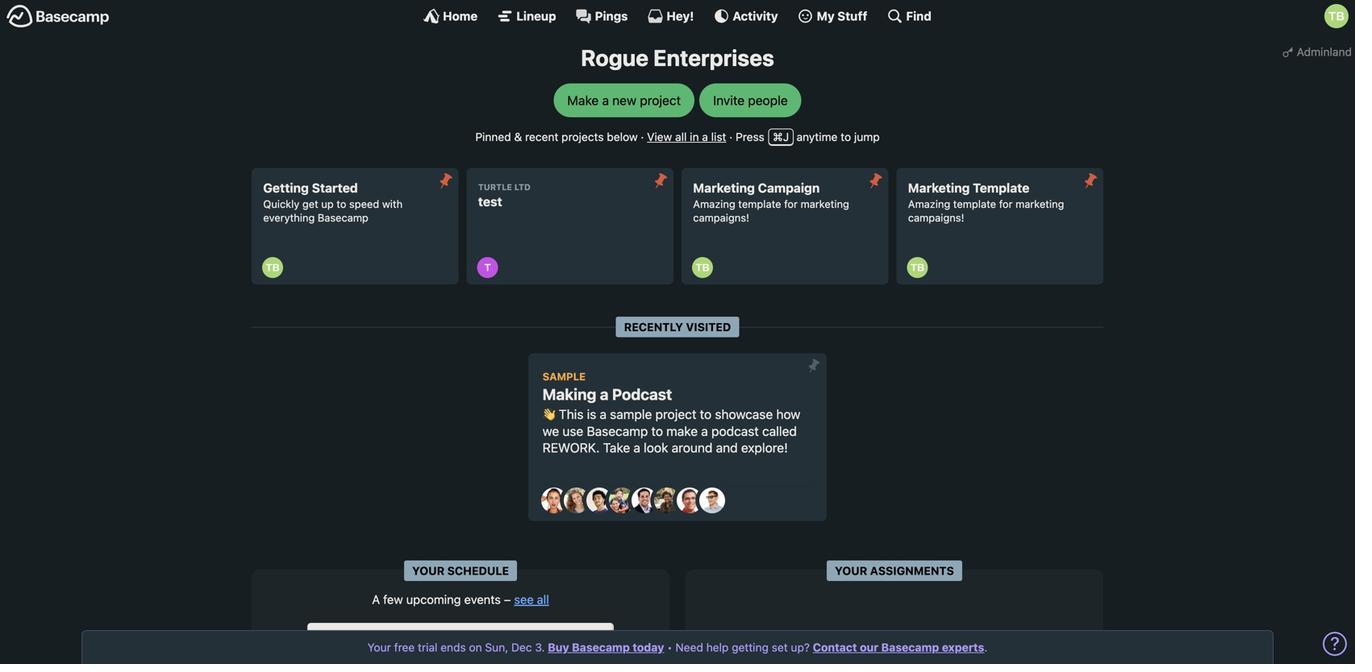 Task type: vqa. For each thing, say whether or not it's contained in the screenshot.
the top project
yes



Task type: locate. For each thing, give the bounding box(es) containing it.
events
[[464, 593, 501, 607]]

1 marketing from the left
[[801, 198, 849, 210]]

campaign
[[758, 181, 820, 196]]

is
[[587, 407, 596, 422]]

upcoming
[[406, 593, 461, 607]]

marketing inside marketing campaign amazing template for marketing campaigns!
[[801, 198, 849, 210]]

a left new
[[602, 93, 609, 108]]

marketing for template
[[1016, 198, 1064, 210]]

basecamp up take
[[587, 424, 648, 439]]

1 template from the left
[[738, 198, 781, 210]]

stuff
[[838, 9, 868, 23]]

podcast
[[712, 424, 759, 439]]

all right see
[[537, 593, 549, 607]]

0 horizontal spatial campaigns!
[[693, 212, 749, 224]]

podcast
[[612, 385, 672, 404]]

marketing inside marketing template amazing template for marketing campaigns!
[[1016, 198, 1064, 210]]

lineup
[[516, 9, 556, 23]]

invite
[[713, 93, 745, 108]]

main element
[[0, 0, 1355, 31]]

0 horizontal spatial tim burton image
[[262, 257, 283, 278]]

1 horizontal spatial ·
[[729, 130, 733, 144]]

home
[[443, 9, 478, 23]]

2 campaigns! from the left
[[908, 212, 964, 224]]

0 horizontal spatial amazing
[[693, 198, 736, 210]]

speed
[[349, 198, 379, 210]]

adminland link
[[1279, 40, 1355, 64]]

2 marketing from the left
[[908, 181, 970, 196]]

showcase
[[715, 407, 773, 422]]

people
[[748, 93, 788, 108]]

marketing for marketing campaign
[[693, 181, 755, 196]]

1 horizontal spatial your
[[412, 565, 445, 578]]

1 horizontal spatial tim burton image
[[692, 257, 713, 278]]

amazing
[[693, 198, 736, 210], [908, 198, 951, 210]]

below
[[607, 130, 638, 144]]

1 horizontal spatial all
[[675, 130, 687, 144]]

2 amazing from the left
[[908, 198, 951, 210]]

how
[[776, 407, 801, 422]]

0 horizontal spatial for
[[784, 198, 798, 210]]

for for marketing template
[[999, 198, 1013, 210]]

marketing down template
[[1016, 198, 1064, 210]]

amazing for marketing campaign
[[693, 198, 736, 210]]

for inside marketing campaign amazing template for marketing campaigns!
[[784, 198, 798, 210]]

•
[[667, 641, 673, 655]]

your left the free
[[368, 641, 391, 655]]

1 vertical spatial project
[[656, 407, 697, 422]]

basecamp
[[318, 212, 369, 224], [587, 424, 648, 439], [572, 641, 630, 655], [881, 641, 939, 655]]

up
[[321, 198, 334, 210]]

campaigns! inside marketing template amazing template for marketing campaigns!
[[908, 212, 964, 224]]

0 vertical spatial project
[[640, 93, 681, 108]]

0 horizontal spatial marketing
[[801, 198, 849, 210]]

all left in
[[675, 130, 687, 144]]

marketing down the campaign
[[801, 198, 849, 210]]

1 amazing from the left
[[693, 198, 736, 210]]

1 campaigns! from the left
[[693, 212, 749, 224]]

marketing left template
[[908, 181, 970, 196]]

visited
[[686, 321, 731, 334]]

1 horizontal spatial amazing
[[908, 198, 951, 210]]

all
[[675, 130, 687, 144], [537, 593, 549, 607]]

thu
[[495, 653, 513, 663]]

tim burton image up visited
[[692, 257, 713, 278]]

basecamp down up
[[318, 212, 369, 224]]

project inside sample making a podcast 👋 this is a sample project to showcase how we use basecamp to make a podcast called rework. take a look around and explore!
[[656, 407, 697, 422]]

· press
[[729, 130, 765, 144]]

0 vertical spatial all
[[675, 130, 687, 144]]

basecamp right our
[[881, 641, 939, 655]]

0 horizontal spatial marketing
[[693, 181, 755, 196]]

assignments
[[870, 565, 954, 578]]

2 tim burton image from the left
[[692, 257, 713, 278]]

your up upcoming
[[412, 565, 445, 578]]

2 for from the left
[[999, 198, 1013, 210]]

list
[[711, 130, 726, 144]]

amazing inside marketing template amazing template for marketing campaigns!
[[908, 198, 951, 210]]

template down template
[[953, 198, 996, 210]]

everything
[[263, 212, 315, 224]]

project right new
[[640, 93, 681, 108]]

campaigns! for marketing template
[[908, 212, 964, 224]]

template inside marketing template amazing template for marketing campaigns!
[[953, 198, 996, 210]]

for down the campaign
[[784, 198, 798, 210]]

ends
[[441, 641, 466, 655]]

2 marketing from the left
[[1016, 198, 1064, 210]]

1 horizontal spatial template
[[953, 198, 996, 210]]

1 for from the left
[[784, 198, 798, 210]]

1 vertical spatial tim burton image
[[907, 257, 928, 278]]

a
[[602, 93, 609, 108], [702, 130, 708, 144], [600, 385, 609, 404], [600, 407, 607, 422], [701, 424, 708, 439], [634, 441, 640, 456]]

tim burton image down everything
[[262, 257, 283, 278]]

to up look
[[651, 424, 663, 439]]

make a new project
[[567, 93, 681, 108]]

· left view
[[641, 130, 644, 144]]

pings button
[[576, 8, 628, 24]]

basecamp inside getting started quickly get up to speed with everything basecamp
[[318, 212, 369, 224]]

marketing down list
[[693, 181, 755, 196]]

recently visited
[[624, 321, 731, 334]]

in
[[690, 130, 699, 144]]

template
[[738, 198, 781, 210], [953, 198, 996, 210]]

1 tim burton image from the left
[[262, 257, 283, 278]]

template down the campaign
[[738, 198, 781, 210]]

marketing inside marketing campaign amazing template for marketing campaigns!
[[693, 181, 755, 196]]

· right list
[[729, 130, 733, 144]]

your left assignments
[[835, 565, 867, 578]]

campaigns! for marketing campaign
[[693, 212, 749, 224]]

·
[[641, 130, 644, 144], [729, 130, 733, 144]]

1 horizontal spatial campaigns!
[[908, 212, 964, 224]]

need
[[676, 641, 703, 655]]

my stuff button
[[798, 8, 868, 24]]

for inside marketing template amazing template for marketing campaigns!
[[999, 198, 1013, 210]]

jump
[[854, 130, 880, 144]]

None submit
[[433, 168, 459, 194], [648, 168, 674, 194], [863, 168, 889, 194], [1078, 168, 1104, 194], [801, 354, 827, 379], [433, 168, 459, 194], [648, 168, 674, 194], [863, 168, 889, 194], [1078, 168, 1104, 194], [801, 354, 827, 379]]

set
[[772, 641, 788, 655]]

1 horizontal spatial marketing
[[1016, 198, 1064, 210]]

0 horizontal spatial ·
[[641, 130, 644, 144]]

2 horizontal spatial your
[[835, 565, 867, 578]]

make
[[667, 424, 698, 439]]

view
[[647, 130, 672, 144]]

1 vertical spatial all
[[537, 593, 549, 607]]

tim burton image for marketing
[[692, 257, 713, 278]]

campaigns! inside marketing campaign amazing template for marketing campaigns!
[[693, 212, 749, 224]]

switch accounts image
[[6, 4, 110, 29]]

marketing
[[693, 181, 755, 196], [908, 181, 970, 196]]

to right up
[[337, 198, 346, 210]]

marketing for campaign
[[801, 198, 849, 210]]

1 horizontal spatial marketing
[[908, 181, 970, 196]]

find
[[906, 9, 932, 23]]

amazing inside marketing campaign amazing template for marketing campaigns!
[[693, 198, 736, 210]]

1 marketing from the left
[[693, 181, 755, 196]]

jared davis image
[[586, 488, 612, 514]]

with
[[382, 198, 403, 210]]

tim burton image
[[262, 257, 283, 278], [692, 257, 713, 278]]

a right in
[[702, 130, 708, 144]]

project up make
[[656, 407, 697, 422]]

marketing template amazing template for marketing campaigns!
[[908, 181, 1064, 224]]

for down template
[[999, 198, 1013, 210]]

my
[[817, 9, 835, 23]]

wed
[[451, 653, 471, 663]]

a few upcoming events – see all
[[372, 593, 549, 607]]

press
[[736, 130, 765, 144]]

0 horizontal spatial tim burton image
[[907, 257, 928, 278]]

0 horizontal spatial template
[[738, 198, 781, 210]]

1 horizontal spatial for
[[999, 198, 1013, 210]]

campaigns!
[[693, 212, 749, 224], [908, 212, 964, 224]]

&
[[514, 130, 522, 144]]

template inside marketing campaign amazing template for marketing campaigns!
[[738, 198, 781, 210]]

2 template from the left
[[953, 198, 996, 210]]

we
[[543, 424, 559, 439]]

0 vertical spatial tim burton image
[[1325, 4, 1349, 28]]

sample
[[543, 371, 586, 383]]

marketing inside marketing template amazing template for marketing campaigns!
[[908, 181, 970, 196]]

your
[[412, 565, 445, 578], [835, 565, 867, 578], [368, 641, 391, 655]]

your free trial ends on sun, dec  3. buy basecamp today • need help getting set up? contact our basecamp experts .
[[368, 641, 988, 655]]

experts
[[942, 641, 984, 655]]

tim burton image
[[1325, 4, 1349, 28], [907, 257, 928, 278]]

1 · from the left
[[641, 130, 644, 144]]



Task type: describe. For each thing, give the bounding box(es) containing it.
victor cooper image
[[699, 488, 725, 514]]

invite people
[[713, 93, 788, 108]]

and
[[716, 441, 738, 456]]

around
[[672, 441, 713, 456]]

our
[[860, 641, 879, 655]]

invite people link
[[700, 84, 802, 117]]

your schedule
[[412, 565, 509, 578]]

annie bryan image
[[541, 488, 567, 514]]

steve marsh image
[[677, 488, 703, 514]]

my stuff
[[817, 9, 868, 23]]

sample making a podcast 👋 this is a sample project to showcase how we use basecamp to make a podcast called rework. take a look around and explore!
[[543, 371, 801, 456]]

nicole katz image
[[654, 488, 680, 514]]

sat
[[583, 653, 599, 663]]

to left jump
[[841, 130, 851, 144]]

new
[[612, 93, 637, 108]]

getting started quickly get up to speed with everything basecamp
[[263, 181, 403, 224]]

3.
[[535, 641, 545, 655]]

cheryl walters image
[[564, 488, 590, 514]]

tim burton image for getting
[[262, 257, 283, 278]]

a
[[372, 593, 380, 607]]

basecamp inside sample making a podcast 👋 this is a sample project to showcase how we use basecamp to make a podcast called rework. take a look around and explore!
[[587, 424, 648, 439]]

buy basecamp today link
[[548, 641, 664, 655]]

1 horizontal spatial tim burton image
[[1325, 4, 1349, 28]]

get
[[302, 198, 318, 210]]

enterprises
[[654, 44, 774, 71]]

hey!
[[667, 9, 694, 23]]

for for marketing campaign
[[784, 198, 798, 210]]

take
[[603, 441, 630, 456]]

contact
[[813, 641, 857, 655]]

a left look
[[634, 441, 640, 456]]

josh fiske image
[[632, 488, 657, 514]]

test
[[478, 194, 502, 209]]

turtle
[[478, 182, 512, 192]]

your assignments
[[835, 565, 954, 578]]

recently
[[624, 321, 683, 334]]

mon
[[363, 653, 384, 663]]

marketing for marketing template
[[908, 181, 970, 196]]

home link
[[424, 8, 478, 24]]

jennifer young image
[[609, 488, 635, 514]]

activity
[[733, 9, 778, 23]]

rogue enterprises
[[581, 44, 774, 71]]

use
[[563, 424, 584, 439]]

schedule
[[447, 565, 509, 578]]

sun,
[[485, 641, 508, 655]]

help
[[706, 641, 729, 655]]

buy
[[548, 641, 569, 655]]

see all link
[[514, 593, 549, 607]]

your for your schedule
[[412, 565, 445, 578]]

on
[[469, 641, 482, 655]]

👋
[[543, 407, 556, 422]]

recent
[[525, 130, 559, 144]]

making
[[543, 385, 597, 404]]

a right is
[[600, 407, 607, 422]]

j
[[783, 130, 789, 144]]

marketing campaign amazing template for marketing campaigns!
[[693, 181, 849, 224]]

view all in a list link
[[647, 130, 726, 144]]

template
[[973, 181, 1030, 196]]

activity link
[[713, 8, 778, 24]]

terry image
[[477, 257, 498, 278]]

lineup link
[[497, 8, 556, 24]]

getting
[[263, 181, 309, 196]]

see
[[514, 593, 534, 607]]

pings
[[595, 9, 628, 23]]

pinned & recent projects below · view all in a list
[[475, 130, 726, 144]]

basecamp right buy
[[572, 641, 630, 655]]

getting
[[732, 641, 769, 655]]

started
[[312, 181, 358, 196]]

sample
[[610, 407, 652, 422]]

adminland
[[1297, 45, 1352, 58]]

amazing for marketing template
[[908, 198, 951, 210]]

make a new project link
[[554, 84, 695, 117]]

trial
[[418, 641, 438, 655]]

0 horizontal spatial your
[[368, 641, 391, 655]]

november
[[432, 632, 490, 646]]

up?
[[791, 641, 810, 655]]

free
[[394, 641, 415, 655]]

few
[[383, 593, 403, 607]]

look
[[644, 441, 668, 456]]

rework.
[[543, 441, 600, 456]]

your for your assignments
[[835, 565, 867, 578]]

anytime
[[797, 130, 838, 144]]

today
[[633, 641, 664, 655]]

to up 'podcast'
[[700, 407, 712, 422]]

turtle ltd test
[[478, 182, 531, 209]]

explore!
[[741, 441, 788, 456]]

dec
[[511, 641, 532, 655]]

a up around
[[701, 424, 708, 439]]

tue
[[409, 653, 426, 663]]

.
[[984, 641, 988, 655]]

fri
[[541, 653, 554, 663]]

⌘
[[773, 130, 783, 144]]

template for campaign
[[738, 198, 781, 210]]

2 · from the left
[[729, 130, 733, 144]]

quickly
[[263, 198, 300, 210]]

–
[[504, 593, 511, 607]]

rogue
[[581, 44, 649, 71]]

0 horizontal spatial all
[[537, 593, 549, 607]]

a right making
[[600, 385, 609, 404]]

make
[[567, 93, 599, 108]]

template for template
[[953, 198, 996, 210]]

to inside getting started quickly get up to speed with everything basecamp
[[337, 198, 346, 210]]

pinned
[[475, 130, 511, 144]]



